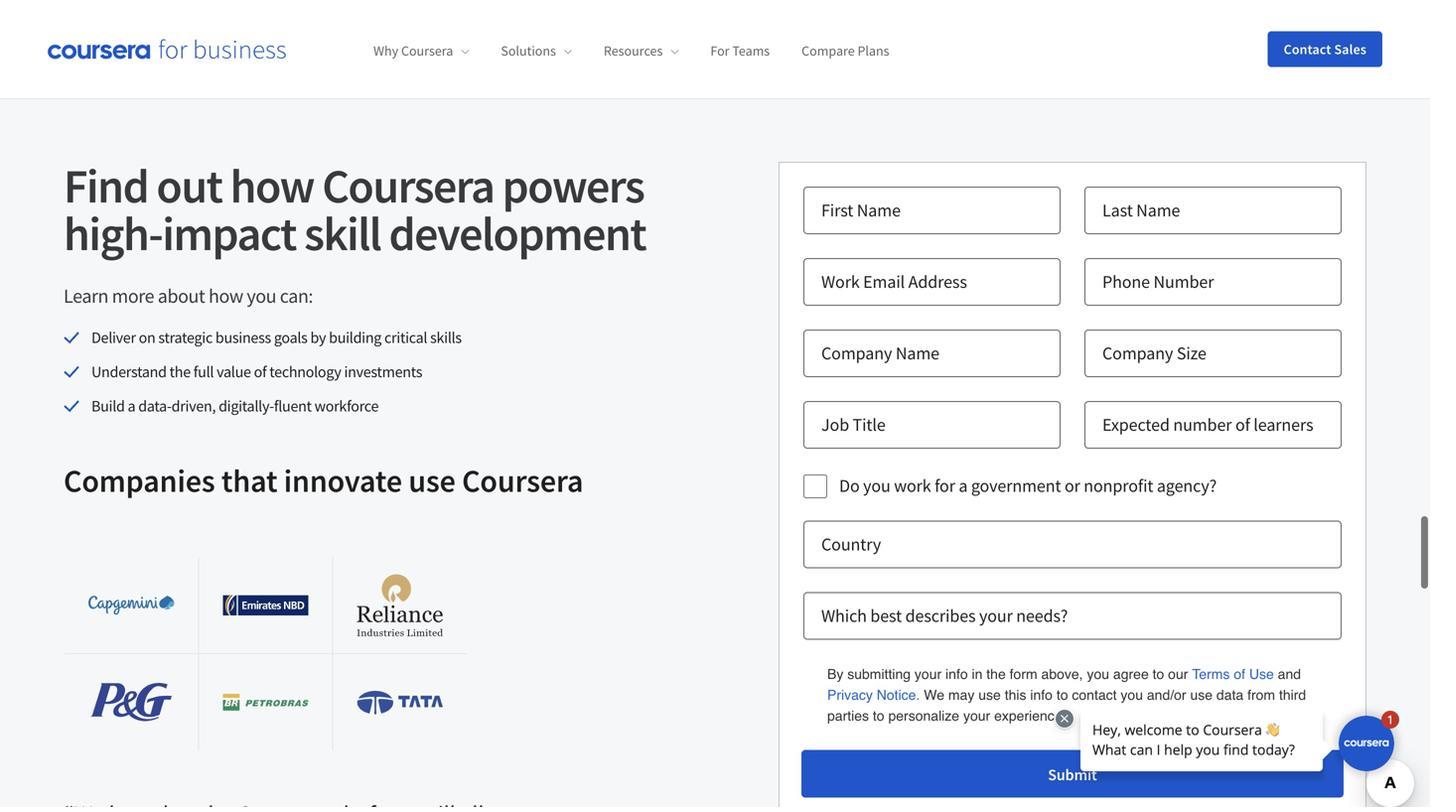 Task type: vqa. For each thing, say whether or not it's contained in the screenshot.
CONTACT SALES
yes



Task type: describe. For each thing, give the bounding box(es) containing it.
out
[[156, 156, 222, 216]]

coursera inside find out how coursera powers high-impact skill development
[[322, 156, 494, 216]]

can:
[[280, 284, 313, 308]]

First Name text field
[[804, 187, 1061, 234]]

we may use this info to contact you and/or use data from third parties to personalize your experience.
[[827, 687, 1306, 724]]

driven,
[[171, 396, 216, 416]]

emirates logo image
[[223, 595, 309, 616]]

work email address
[[821, 271, 967, 293]]

about
[[158, 284, 205, 308]]

Work Email Address email field
[[804, 258, 1061, 306]]

Phone Number telephone field
[[1085, 258, 1342, 306]]

your inside the by submitting your info in the form above, you agree to our terms of use and privacy notice.
[[915, 666, 942, 682]]

0 vertical spatial the
[[169, 362, 191, 382]]

best
[[870, 605, 902, 627]]

innovate
[[284, 461, 402, 501]]

email
[[863, 271, 905, 293]]

your inside 'we may use this info to contact you and/or use data from third parties to personalize your experience.'
[[963, 708, 990, 724]]

understand the full value of technology investments
[[91, 362, 422, 382]]

company for company name
[[821, 342, 892, 365]]

you right do at the right bottom of the page
[[863, 475, 891, 497]]

and
[[1278, 666, 1301, 682]]

0 horizontal spatial use
[[409, 461, 456, 501]]

resources link
[[604, 42, 679, 60]]

which best describes your needs?
[[821, 605, 1068, 627]]

title
[[853, 414, 886, 436]]

use
[[1249, 666, 1274, 682]]

critical
[[384, 328, 427, 348]]

you left "can:" on the left top of page
[[247, 284, 276, 308]]

agency?
[[1157, 475, 1217, 497]]

for
[[935, 475, 955, 497]]

petrobras logo image
[[223, 695, 309, 711]]

0 vertical spatial coursera
[[401, 42, 453, 60]]

agree to
[[1113, 666, 1164, 682]]

info inside 'we may use this info to contact you and/or use data from third parties to personalize your experience.'
[[1030, 687, 1053, 703]]

1 horizontal spatial use
[[979, 687, 1001, 703]]

full
[[193, 362, 214, 382]]

last name
[[1103, 199, 1180, 222]]

needs?
[[1016, 605, 1068, 627]]

first
[[821, 199, 853, 222]]

skill
[[304, 204, 381, 263]]

expected number of learners
[[1103, 414, 1314, 436]]

nonprofit
[[1084, 475, 1154, 497]]

value
[[217, 362, 251, 382]]

which
[[821, 605, 867, 627]]

by
[[827, 666, 844, 682]]

0 vertical spatial of
[[254, 362, 267, 382]]

on
[[139, 328, 155, 348]]

learn
[[64, 284, 108, 308]]

number
[[1154, 271, 1214, 293]]

business
[[215, 328, 271, 348]]

company size
[[1103, 342, 1207, 365]]

investments
[[344, 362, 422, 382]]

company for company size
[[1103, 342, 1173, 365]]

number
[[1173, 414, 1232, 436]]

reliance logo image
[[357, 575, 443, 637]]

p&g logo image
[[91, 684, 172, 722]]

2 vertical spatial coursera
[[462, 461, 584, 501]]

name for company name
[[896, 342, 940, 365]]

work
[[894, 475, 931, 497]]

first name
[[821, 199, 901, 222]]

our
[[1168, 666, 1188, 682]]

privacy notice.
[[827, 687, 920, 703]]

Job Title text field
[[804, 401, 1061, 449]]

0 vertical spatial to
[[1057, 687, 1068, 703]]

submitting
[[847, 666, 911, 682]]

compare
[[802, 42, 855, 60]]

companies that innovate use coursera
[[64, 461, 584, 501]]

phone number
[[1103, 271, 1214, 293]]

or
[[1065, 475, 1080, 497]]

teams
[[732, 42, 770, 60]]

by submitting your info in the form above, you agree to our terms of use and privacy notice.
[[827, 666, 1305, 703]]

digitally-
[[219, 396, 274, 416]]

company name
[[821, 342, 940, 365]]

1 vertical spatial how
[[209, 284, 243, 308]]

phone
[[1103, 271, 1150, 293]]

do
[[839, 475, 860, 497]]

privacy notice. link
[[827, 685, 920, 706]]

the inside the by submitting your info in the form above, you agree to our terms of use and privacy notice.
[[987, 666, 1006, 682]]

and/or
[[1147, 687, 1187, 703]]

why
[[373, 42, 398, 60]]

form
[[1010, 666, 1038, 682]]

why coursera
[[373, 42, 453, 60]]

submit
[[1048, 765, 1097, 785]]

solutions link
[[501, 42, 572, 60]]

contact sales
[[1284, 40, 1367, 58]]

1 horizontal spatial a
[[959, 475, 968, 497]]

technology
[[269, 362, 341, 382]]

you inside the by submitting your info in the form above, you agree to our terms of use and privacy notice.
[[1087, 666, 1110, 682]]

compare plans link
[[802, 42, 890, 60]]

sales
[[1334, 40, 1367, 58]]

contact sales button
[[1268, 31, 1383, 67]]

find
[[64, 156, 148, 216]]



Task type: locate. For each thing, give the bounding box(es) containing it.
skills
[[430, 328, 462, 348]]

1 horizontal spatial the
[[987, 666, 1006, 682]]

your up we
[[915, 666, 942, 682]]

contact
[[1072, 687, 1117, 703]]

understand
[[91, 362, 167, 382]]

how right out
[[230, 156, 314, 216]]

learners
[[1254, 414, 1314, 436]]

more
[[112, 284, 154, 308]]

companies
[[64, 461, 215, 501]]

why coursera link
[[373, 42, 469, 60]]

how right about
[[209, 284, 243, 308]]

you up contact
[[1087, 666, 1110, 682]]

0 horizontal spatial the
[[169, 362, 191, 382]]

how inside find out how coursera powers high-impact skill development
[[230, 156, 314, 216]]

from
[[1248, 687, 1275, 703]]

company up job title
[[821, 342, 892, 365]]

find out how coursera powers high-impact skill development
[[64, 156, 646, 263]]

deliver
[[91, 328, 136, 348]]

job title
[[821, 414, 886, 436]]

that
[[221, 461, 278, 501]]

data-
[[138, 396, 172, 416]]

may
[[948, 687, 975, 703]]

the right the in
[[987, 666, 1006, 682]]

1 vertical spatial coursera
[[322, 156, 494, 216]]

2 company from the left
[[1103, 342, 1173, 365]]

1 horizontal spatial info
[[1030, 687, 1053, 703]]

capgemini logo image
[[88, 596, 174, 615]]

1 company from the left
[[821, 342, 892, 365]]

last
[[1103, 199, 1133, 222]]

0 vertical spatial info
[[946, 666, 968, 682]]

1 vertical spatial info
[[1030, 687, 1053, 703]]

personalize
[[888, 708, 960, 724]]

Company Name text field
[[804, 330, 1061, 377]]

expected
[[1103, 414, 1170, 436]]

resources
[[604, 42, 663, 60]]

0 horizontal spatial info
[[946, 666, 968, 682]]

do you work for a government or nonprofit agency?
[[839, 475, 1217, 497]]

0 horizontal spatial of
[[254, 362, 267, 382]]

name right last
[[1136, 199, 1180, 222]]

build
[[91, 396, 125, 416]]

0 vertical spatial a
[[128, 396, 135, 416]]

tata logo image
[[357, 691, 443, 715]]

your
[[979, 605, 1013, 627], [915, 666, 942, 682], [963, 708, 990, 724]]

goals
[[274, 328, 308, 348]]

coursera for business image
[[48, 39, 286, 59]]

for
[[711, 42, 730, 60]]

name down work email address email field
[[896, 342, 940, 365]]

describes
[[905, 605, 976, 627]]

in
[[972, 666, 983, 682]]

submit button
[[802, 750, 1344, 798]]

deliver on strategic business goals by building critical skills
[[91, 328, 462, 348]]

above,
[[1041, 666, 1083, 682]]

plans
[[858, 42, 890, 60]]

use down the in
[[979, 687, 1001, 703]]

we
[[924, 687, 945, 703]]

government
[[971, 475, 1061, 497]]

name right first
[[857, 199, 901, 222]]

of right value
[[254, 362, 267, 382]]

1 horizontal spatial company
[[1103, 342, 1173, 365]]

data
[[1217, 687, 1244, 703]]

to
[[1057, 687, 1068, 703], [873, 708, 885, 724]]

0 vertical spatial how
[[230, 156, 314, 216]]

to down above,
[[1057, 687, 1068, 703]]

1 vertical spatial your
[[915, 666, 942, 682]]

you inside 'we may use this info to contact you and/or use data from third parties to personalize your experience.'
[[1121, 687, 1143, 703]]

third
[[1279, 687, 1306, 703]]

work
[[821, 271, 860, 293]]

0 horizontal spatial company
[[821, 342, 892, 365]]

name for first name
[[857, 199, 901, 222]]

0 horizontal spatial to
[[873, 708, 885, 724]]

job
[[821, 414, 849, 436]]

1 vertical spatial of
[[1236, 414, 1250, 436]]

of
[[254, 362, 267, 382], [1236, 414, 1250, 436]]

2 vertical spatial your
[[963, 708, 990, 724]]

to down privacy notice.
[[873, 708, 885, 724]]

impact
[[162, 204, 296, 263]]

learn more about how you can:
[[64, 284, 313, 308]]

terms of use link
[[1192, 664, 1274, 685]]

use down terms of
[[1190, 687, 1213, 703]]

size
[[1177, 342, 1207, 365]]

name for last name
[[1136, 199, 1180, 222]]

info left the in
[[946, 666, 968, 682]]

development
[[389, 204, 646, 263]]

compare plans
[[802, 42, 890, 60]]

terms of
[[1192, 666, 1246, 682]]

info up experience.
[[1030, 687, 1053, 703]]

1 vertical spatial a
[[959, 475, 968, 497]]

info inside the by submitting your info in the form above, you agree to our terms of use and privacy notice.
[[946, 666, 968, 682]]

the left the full
[[169, 362, 191, 382]]

address
[[908, 271, 967, 293]]

the
[[169, 362, 191, 382], [987, 666, 1006, 682]]

of right number
[[1236, 414, 1250, 436]]

country
[[821, 533, 881, 556]]

you down the agree to
[[1121, 687, 1143, 703]]

a right the for
[[959, 475, 968, 497]]

1 vertical spatial to
[[873, 708, 885, 724]]

a left data-
[[128, 396, 135, 416]]

Do you work for a government or nonprofit agency? checkbox
[[804, 475, 827, 499]]

this
[[1005, 687, 1027, 703]]

2 horizontal spatial use
[[1190, 687, 1213, 703]]

Last Name text field
[[1085, 187, 1342, 234]]

1 vertical spatial the
[[987, 666, 1006, 682]]

for teams
[[711, 42, 770, 60]]

experience.
[[994, 708, 1066, 724]]

use right innovate
[[409, 461, 456, 501]]

by
[[310, 328, 326, 348]]

1 horizontal spatial to
[[1057, 687, 1068, 703]]

your left needs? on the bottom right
[[979, 605, 1013, 627]]

0 vertical spatial your
[[979, 605, 1013, 627]]

powers
[[502, 156, 644, 216]]

company left size
[[1103, 342, 1173, 365]]

high-
[[64, 204, 162, 263]]

name
[[857, 199, 901, 222], [1136, 199, 1180, 222], [896, 342, 940, 365]]

parties
[[827, 708, 869, 724]]

how
[[230, 156, 314, 216], [209, 284, 243, 308]]

for teams link
[[711, 42, 770, 60]]

your down may
[[963, 708, 990, 724]]

0 horizontal spatial a
[[128, 396, 135, 416]]

company
[[821, 342, 892, 365], [1103, 342, 1173, 365]]

1 horizontal spatial of
[[1236, 414, 1250, 436]]

fluent
[[274, 396, 312, 416]]

workforce
[[314, 396, 379, 416]]

use
[[409, 461, 456, 501], [979, 687, 1001, 703], [1190, 687, 1213, 703]]

building
[[329, 328, 382, 348]]



